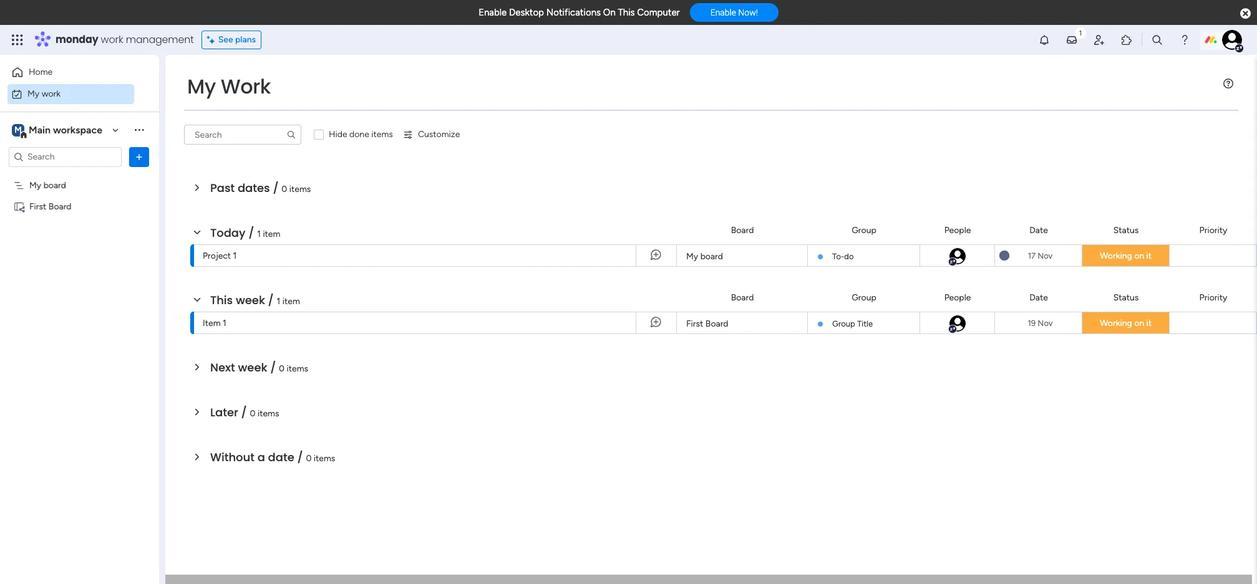Task type: vqa. For each thing, say whether or not it's contained in the screenshot.
Close My workspaces icon
no



Task type: describe. For each thing, give the bounding box(es) containing it.
work
[[221, 72, 271, 100]]

1 horizontal spatial this
[[618, 7, 635, 18]]

2 working from the top
[[1100, 318, 1133, 329]]

without a date / 0 items
[[210, 450, 335, 466]]

0 inside next week / 0 items
[[279, 364, 285, 374]]

notifications
[[546, 7, 601, 18]]

help image
[[1179, 34, 1191, 46]]

monday work management
[[56, 32, 194, 47]]

a
[[258, 450, 265, 466]]

title
[[857, 320, 873, 329]]

people for 1
[[945, 225, 971, 236]]

past
[[210, 180, 235, 196]]

next week / 0 items
[[210, 360, 308, 376]]

date
[[268, 450, 294, 466]]

home button
[[7, 62, 134, 82]]

2 on from the top
[[1135, 318, 1145, 329]]

my work button
[[7, 84, 134, 104]]

people for /
[[945, 292, 971, 303]]

1 vertical spatial board
[[701, 251, 723, 262]]

see plans button
[[201, 31, 262, 49]]

to-
[[833, 252, 845, 261]]

0 horizontal spatial my board
[[29, 180, 66, 191]]

project 1
[[203, 251, 237, 261]]

later
[[210, 405, 238, 421]]

items inside next week / 0 items
[[287, 364, 308, 374]]

shareable board image
[[13, 201, 25, 212]]

17 nov
[[1028, 251, 1053, 261]]

date for /
[[1030, 292, 1048, 303]]

item 1
[[203, 318, 226, 329]]

work for monday
[[101, 32, 123, 47]]

0 inside without a date / 0 items
[[306, 454, 312, 464]]

select product image
[[11, 34, 24, 46]]

first inside list box
[[29, 201, 46, 212]]

main
[[29, 124, 51, 136]]

17
[[1028, 251, 1036, 261]]

Search in workspace field
[[26, 150, 104, 164]]

search everything image
[[1151, 34, 1164, 46]]

19
[[1028, 319, 1036, 328]]

this week / 1 item
[[210, 293, 300, 308]]

today
[[210, 225, 246, 241]]

computer
[[637, 7, 680, 18]]

2 vertical spatial group
[[833, 320, 855, 329]]

inbox image
[[1066, 34, 1078, 46]]

1 vertical spatial this
[[210, 293, 233, 308]]

0 inside the later / 0 items
[[250, 409, 256, 419]]

my inside list box
[[29, 180, 41, 191]]

19 nov
[[1028, 319, 1053, 328]]

priority for 1
[[1200, 225, 1228, 236]]

hide done items
[[329, 129, 393, 140]]

1 working from the top
[[1100, 251, 1133, 261]]

1 horizontal spatial my board
[[686, 251, 723, 262]]

date for 1
[[1030, 225, 1048, 236]]

status for 1
[[1114, 225, 1139, 236]]

1 jacob simon image from the top
[[948, 247, 967, 266]]

do
[[845, 252, 854, 261]]

priority for /
[[1200, 292, 1228, 303]]

1 working on it from the top
[[1100, 251, 1152, 261]]

today / 1 item
[[210, 225, 280, 241]]

0 vertical spatial board
[[43, 180, 66, 191]]

search image
[[286, 130, 296, 140]]

1 inside today / 1 item
[[257, 229, 261, 240]]

project
[[203, 251, 231, 261]]



Task type: locate. For each thing, give the bounding box(es) containing it.
workspace options image
[[133, 124, 145, 136]]

enable for enable desktop notifications on this computer
[[479, 7, 507, 18]]

my board link
[[685, 245, 800, 268]]

options image
[[133, 151, 145, 163]]

0 vertical spatial working
[[1100, 251, 1133, 261]]

items inside the later / 0 items
[[258, 409, 279, 419]]

0 right date
[[306, 454, 312, 464]]

it
[[1147, 251, 1152, 261], [1147, 318, 1152, 329]]

items
[[371, 129, 393, 140], [289, 184, 311, 195], [287, 364, 308, 374], [258, 409, 279, 419], [314, 454, 335, 464]]

2 status from the top
[[1114, 292, 1139, 303]]

0 horizontal spatial this
[[210, 293, 233, 308]]

1 vertical spatial status
[[1114, 292, 1139, 303]]

0 vertical spatial priority
[[1200, 225, 1228, 236]]

option
[[0, 174, 159, 177]]

1 vertical spatial nov
[[1038, 319, 1053, 328]]

desktop
[[509, 7, 544, 18]]

0 horizontal spatial first board
[[29, 201, 72, 212]]

week for this
[[236, 293, 265, 308]]

0 up the later / 0 items
[[279, 364, 285, 374]]

list box containing my board
[[0, 172, 159, 386]]

1 vertical spatial item
[[283, 296, 300, 307]]

plans
[[235, 34, 256, 45]]

0 vertical spatial this
[[618, 7, 635, 18]]

group up title on the right bottom
[[852, 292, 877, 303]]

0 horizontal spatial work
[[42, 88, 61, 99]]

1 vertical spatial it
[[1147, 318, 1152, 329]]

dapulse close image
[[1241, 7, 1251, 20]]

enable desktop notifications on this computer
[[479, 7, 680, 18]]

2 priority from the top
[[1200, 292, 1228, 303]]

customize
[[418, 129, 460, 140]]

my
[[187, 72, 216, 100], [27, 88, 39, 99], [29, 180, 41, 191], [686, 251, 698, 262]]

status
[[1114, 225, 1139, 236], [1114, 292, 1139, 303]]

on
[[1135, 251, 1145, 261], [1135, 318, 1145, 329]]

item
[[263, 229, 280, 240], [283, 296, 300, 307]]

nov for 19 nov
[[1038, 319, 1053, 328]]

1 horizontal spatial item
[[283, 296, 300, 307]]

items inside without a date / 0 items
[[314, 454, 335, 464]]

1 vertical spatial my board
[[686, 251, 723, 262]]

first board link
[[685, 313, 800, 335]]

1 vertical spatial first
[[686, 319, 704, 330]]

1 vertical spatial priority
[[1200, 292, 1228, 303]]

working on it
[[1100, 251, 1152, 261], [1100, 318, 1152, 329]]

this up item 1
[[210, 293, 233, 308]]

group left title on the right bottom
[[833, 320, 855, 329]]

week right next at left bottom
[[238, 360, 267, 376]]

nov for 17 nov
[[1038, 251, 1053, 261]]

2 date from the top
[[1030, 292, 1048, 303]]

0 right dates
[[282, 184, 287, 195]]

1 vertical spatial group
[[852, 292, 877, 303]]

date up 17 nov
[[1030, 225, 1048, 236]]

enable now! button
[[690, 3, 779, 22]]

group
[[852, 225, 877, 236], [852, 292, 877, 303], [833, 320, 855, 329]]

this right "on"
[[618, 7, 635, 18]]

board
[[43, 180, 66, 191], [701, 251, 723, 262]]

dates
[[238, 180, 270, 196]]

first board
[[29, 201, 72, 212], [686, 319, 729, 330]]

1 vertical spatial jacob simon image
[[948, 315, 967, 333]]

2 people from the top
[[945, 292, 971, 303]]

enable for enable now!
[[711, 8, 736, 18]]

work down home
[[42, 88, 61, 99]]

this
[[618, 7, 635, 18], [210, 293, 233, 308]]

workspace
[[53, 124, 102, 136]]

main workspace
[[29, 124, 102, 136]]

next
[[210, 360, 235, 376]]

0 inside the past dates / 0 items
[[282, 184, 287, 195]]

2 jacob simon image from the top
[[948, 315, 967, 333]]

1 priority from the top
[[1200, 225, 1228, 236]]

0 horizontal spatial board
[[43, 180, 66, 191]]

on
[[603, 7, 616, 18]]

status for /
[[1114, 292, 1139, 303]]

2 nov from the top
[[1038, 319, 1053, 328]]

hide
[[329, 129, 347, 140]]

1 image
[[1075, 26, 1086, 40]]

item inside today / 1 item
[[263, 229, 280, 240]]

0 horizontal spatial first
[[29, 201, 46, 212]]

1 vertical spatial first board
[[686, 319, 729, 330]]

my board
[[29, 180, 66, 191], [686, 251, 723, 262]]

work for my
[[42, 88, 61, 99]]

0 vertical spatial nov
[[1038, 251, 1053, 261]]

see plans
[[218, 34, 256, 45]]

0 vertical spatial my board
[[29, 180, 66, 191]]

group for 1
[[852, 225, 877, 236]]

done
[[350, 129, 369, 140]]

week down the "project 1"
[[236, 293, 265, 308]]

0 vertical spatial working on it
[[1100, 251, 1152, 261]]

notifications image
[[1038, 34, 1051, 46]]

1 vertical spatial working on it
[[1100, 318, 1152, 329]]

0
[[282, 184, 287, 195], [279, 364, 285, 374], [250, 409, 256, 419], [306, 454, 312, 464]]

2 it from the top
[[1147, 318, 1152, 329]]

1 it from the top
[[1147, 251, 1152, 261]]

0 vertical spatial on
[[1135, 251, 1145, 261]]

1 horizontal spatial first
[[686, 319, 704, 330]]

enable
[[479, 7, 507, 18], [711, 8, 736, 18]]

customize button
[[398, 125, 465, 145]]

1 status from the top
[[1114, 225, 1139, 236]]

1 date from the top
[[1030, 225, 1048, 236]]

first
[[29, 201, 46, 212], [686, 319, 704, 330]]

m
[[14, 125, 22, 135]]

0 vertical spatial first board
[[29, 201, 72, 212]]

nov right 19
[[1038, 319, 1053, 328]]

1 horizontal spatial work
[[101, 32, 123, 47]]

None search field
[[184, 125, 301, 145]]

0 vertical spatial jacob simon image
[[948, 247, 967, 266]]

week
[[236, 293, 265, 308], [238, 360, 267, 376]]

2 working on it from the top
[[1100, 318, 1152, 329]]

apps image
[[1121, 34, 1133, 46]]

0 vertical spatial people
[[945, 225, 971, 236]]

jacob simon image
[[1223, 30, 1243, 50]]

to-do
[[833, 252, 854, 261]]

nov
[[1038, 251, 1053, 261], [1038, 319, 1053, 328]]

now!
[[738, 8, 758, 18]]

enable now!
[[711, 8, 758, 18]]

1 vertical spatial people
[[945, 292, 971, 303]]

0 vertical spatial date
[[1030, 225, 1048, 236]]

1 horizontal spatial board
[[701, 251, 723, 262]]

group title
[[833, 320, 873, 329]]

workspace selection element
[[12, 123, 104, 139]]

1 horizontal spatial enable
[[711, 8, 736, 18]]

priority
[[1200, 225, 1228, 236], [1200, 292, 1228, 303]]

date
[[1030, 225, 1048, 236], [1030, 292, 1048, 303]]

see
[[218, 34, 233, 45]]

0 vertical spatial item
[[263, 229, 280, 240]]

0 vertical spatial first
[[29, 201, 46, 212]]

1 vertical spatial work
[[42, 88, 61, 99]]

date up 19 nov
[[1030, 292, 1048, 303]]

people
[[945, 225, 971, 236], [945, 292, 971, 303]]

past dates / 0 items
[[210, 180, 311, 196]]

1 vertical spatial working
[[1100, 318, 1133, 329]]

working
[[1100, 251, 1133, 261], [1100, 318, 1133, 329]]

1 horizontal spatial first board
[[686, 319, 729, 330]]

1 nov from the top
[[1038, 251, 1053, 261]]

board
[[49, 201, 72, 212], [731, 225, 754, 236], [731, 292, 754, 303], [706, 319, 729, 330]]

0 vertical spatial it
[[1147, 251, 1152, 261]]

1 vertical spatial week
[[238, 360, 267, 376]]

enable left desktop
[[479, 7, 507, 18]]

my inside button
[[27, 88, 39, 99]]

1 inside this week / 1 item
[[277, 296, 280, 307]]

item inside this week / 1 item
[[283, 296, 300, 307]]

invite members image
[[1093, 34, 1106, 46]]

1
[[257, 229, 261, 240], [233, 251, 237, 261], [277, 296, 280, 307], [223, 318, 226, 329]]

item
[[203, 318, 221, 329]]

1 vertical spatial on
[[1135, 318, 1145, 329]]

week for next
[[238, 360, 267, 376]]

workspace image
[[12, 123, 24, 137]]

0 vertical spatial group
[[852, 225, 877, 236]]

enable left now!
[[711, 8, 736, 18]]

work
[[101, 32, 123, 47], [42, 88, 61, 99]]

enable inside 'button'
[[711, 8, 736, 18]]

management
[[126, 32, 194, 47]]

Filter dashboard by text search field
[[184, 125, 301, 145]]

work right monday
[[101, 32, 123, 47]]

1 on from the top
[[1135, 251, 1145, 261]]

my work
[[187, 72, 271, 100]]

list box
[[0, 172, 159, 386]]

0 horizontal spatial enable
[[479, 7, 507, 18]]

1 vertical spatial date
[[1030, 292, 1048, 303]]

jacob simon image
[[948, 247, 967, 266], [948, 315, 967, 333]]

nov right 17
[[1038, 251, 1053, 261]]

1 people from the top
[[945, 225, 971, 236]]

my work
[[27, 88, 61, 99]]

0 vertical spatial work
[[101, 32, 123, 47]]

/
[[273, 180, 279, 196], [248, 225, 254, 241], [268, 293, 274, 308], [270, 360, 276, 376], [241, 405, 247, 421], [297, 450, 303, 466]]

items inside the past dates / 0 items
[[289, 184, 311, 195]]

monday
[[56, 32, 98, 47]]

without
[[210, 450, 255, 466]]

0 vertical spatial status
[[1114, 225, 1139, 236]]

0 right later
[[250, 409, 256, 419]]

work inside button
[[42, 88, 61, 99]]

0 horizontal spatial item
[[263, 229, 280, 240]]

menu image
[[1224, 79, 1234, 89]]

home
[[29, 67, 53, 77]]

group for /
[[852, 292, 877, 303]]

0 vertical spatial week
[[236, 293, 265, 308]]

group up do
[[852, 225, 877, 236]]

later / 0 items
[[210, 405, 279, 421]]



